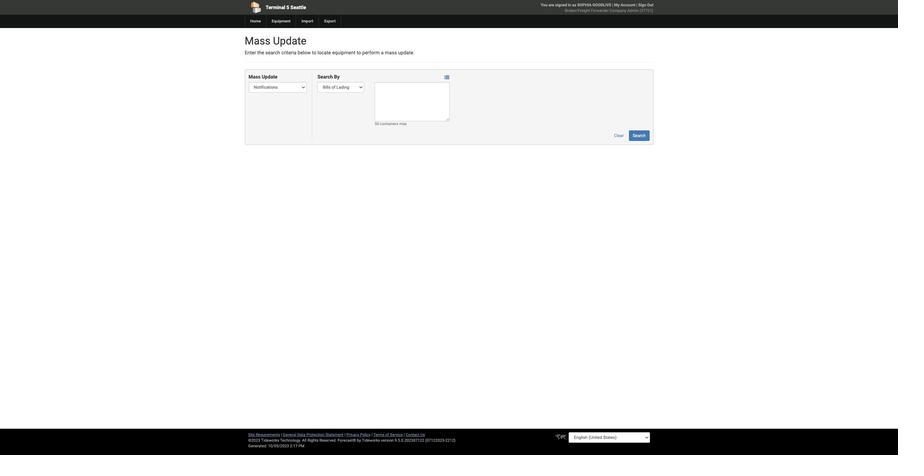Task type: locate. For each thing, give the bounding box(es) containing it.
mass update enter the search criteria below to locate equipment to perform a mass update.
[[245, 35, 415, 55]]

equipment
[[272, 19, 291, 24]]

general
[[283, 433, 296, 438]]

terminal
[[266, 5, 285, 10]]

search
[[318, 74, 333, 80], [633, 133, 646, 138]]

update down search
[[262, 74, 278, 80]]

forecast®
[[338, 439, 356, 443]]

reserved.
[[320, 439, 337, 443]]

update
[[273, 35, 307, 47], [262, 74, 278, 80]]

by
[[334, 74, 340, 80]]

version
[[381, 439, 394, 443]]

mass
[[385, 50, 397, 55]]

data
[[297, 433, 306, 438]]

admin
[[628, 8, 639, 13]]

search inside button
[[633, 133, 646, 138]]

rights
[[308, 439, 319, 443]]

0 horizontal spatial to
[[312, 50, 316, 55]]

terms
[[374, 433, 385, 438]]

broker/freight
[[565, 8, 590, 13]]

site requirements | general data protection statement | privacy policy | terms of service | contact us ©2023 tideworks technology. all rights reserved. forecast® by tideworks version 9.5.0.202307122 (07122023-2212) generated: 10/05/2023 2:17 pm
[[248, 433, 456, 449]]

0 horizontal spatial search
[[318, 74, 333, 80]]

all
[[302, 439, 307, 443]]

to
[[312, 50, 316, 55], [357, 50, 361, 55]]

search for search by
[[318, 74, 333, 80]]

0 vertical spatial search
[[318, 74, 333, 80]]

sign out link
[[638, 3, 654, 7]]

search right clear button
[[633, 133, 646, 138]]

| up "9.5.0.202307122"
[[404, 433, 405, 438]]

policy
[[360, 433, 371, 438]]

search button
[[629, 131, 650, 141]]

search left by
[[318, 74, 333, 80]]

general data protection statement link
[[283, 433, 344, 438]]

my account link
[[614, 3, 635, 7]]

locate
[[318, 50, 331, 55]]

forwarder
[[591, 8, 609, 13]]

1 vertical spatial search
[[633, 133, 646, 138]]

us
[[421, 433, 425, 438]]

10/05/2023
[[268, 444, 289, 449]]

|
[[612, 3, 613, 7], [636, 3, 637, 7], [281, 433, 282, 438], [345, 433, 346, 438], [372, 433, 373, 438], [404, 433, 405, 438]]

to right below
[[312, 50, 316, 55]]

0 vertical spatial mass
[[245, 35, 271, 47]]

(07122023-
[[425, 439, 445, 443]]

9.5.0.202307122
[[395, 439, 424, 443]]

mass down enter
[[249, 74, 261, 80]]

search
[[265, 50, 280, 55]]

contact us link
[[406, 433, 425, 438]]

(57721)
[[640, 8, 654, 13]]

1 vertical spatial update
[[262, 74, 278, 80]]

2212)
[[445, 439, 456, 443]]

mass inside mass update enter the search criteria below to locate equipment to perform a mass update.
[[245, 35, 271, 47]]

1 horizontal spatial to
[[357, 50, 361, 55]]

mass up the "the"
[[245, 35, 271, 47]]

import
[[302, 19, 313, 24]]

mass
[[245, 35, 271, 47], [249, 74, 261, 80]]

None text field
[[375, 82, 450, 122]]

1 vertical spatial mass
[[249, 74, 261, 80]]

update up 'criteria'
[[273, 35, 307, 47]]

criteria
[[281, 50, 297, 55]]

terminal 5 seattle
[[266, 5, 306, 10]]

sophia
[[577, 3, 592, 7]]

to left perform
[[357, 50, 361, 55]]

signed
[[555, 3, 567, 7]]

| left my
[[612, 3, 613, 7]]

update inside mass update enter the search criteria below to locate equipment to perform a mass update.
[[273, 35, 307, 47]]

| up tideworks
[[372, 433, 373, 438]]

enter
[[245, 50, 256, 55]]

0 vertical spatial update
[[273, 35, 307, 47]]

search for search
[[633, 133, 646, 138]]

goodlive
[[593, 3, 611, 7]]

1 to from the left
[[312, 50, 316, 55]]

1 horizontal spatial search
[[633, 133, 646, 138]]



Task type: vqa. For each thing, say whether or not it's contained in the screenshot.
perform in the left of the page
yes



Task type: describe. For each thing, give the bounding box(es) containing it.
2:17
[[290, 444, 298, 449]]

a
[[381, 50, 384, 55]]

terms of service link
[[374, 433, 403, 438]]

as
[[572, 3, 577, 7]]

perform
[[362, 50, 380, 55]]

contact
[[406, 433, 420, 438]]

max
[[399, 122, 407, 126]]

50
[[375, 122, 379, 126]]

©2023 tideworks
[[248, 439, 279, 443]]

my
[[614, 3, 620, 7]]

site requirements link
[[248, 433, 280, 438]]

update.
[[398, 50, 415, 55]]

2 to from the left
[[357, 50, 361, 55]]

in
[[568, 3, 571, 7]]

statement
[[326, 433, 344, 438]]

the
[[257, 50, 264, 55]]

show list image
[[445, 75, 449, 80]]

of
[[386, 433, 389, 438]]

privacy policy link
[[347, 433, 371, 438]]

clear button
[[610, 131, 628, 141]]

pm
[[299, 444, 305, 449]]

mass for mass update enter the search criteria below to locate equipment to perform a mass update.
[[245, 35, 271, 47]]

you are signed in as sophia goodlive | my account | sign out broker/freight forwarder company admin (57721)
[[541, 3, 654, 13]]

privacy
[[347, 433, 359, 438]]

out
[[647, 3, 654, 7]]

| left sign
[[636, 3, 637, 7]]

by
[[357, 439, 361, 443]]

sign
[[638, 3, 646, 7]]

search by
[[318, 74, 340, 80]]

equipment
[[332, 50, 356, 55]]

update for mass update enter the search criteria below to locate equipment to perform a mass update.
[[273, 35, 307, 47]]

requirements
[[256, 433, 280, 438]]

| up the forecast®
[[345, 433, 346, 438]]

you
[[541, 3, 548, 7]]

5
[[287, 5, 289, 10]]

export link
[[319, 15, 341, 28]]

terminal 5 seattle link
[[245, 0, 409, 15]]

below
[[298, 50, 311, 55]]

home link
[[245, 15, 266, 28]]

site
[[248, 433, 255, 438]]

update for mass update
[[262, 74, 278, 80]]

| left general
[[281, 433, 282, 438]]

50 containers max
[[375, 122, 407, 126]]

export
[[324, 19, 336, 24]]

seattle
[[291, 5, 306, 10]]

company
[[610, 8, 627, 13]]

are
[[549, 3, 554, 7]]

equipment link
[[266, 15, 296, 28]]

protection
[[306, 433, 325, 438]]

service
[[390, 433, 403, 438]]

home
[[250, 19, 261, 24]]

containers
[[380, 122, 399, 126]]

generated:
[[248, 444, 267, 449]]

clear
[[614, 133, 624, 138]]

account
[[621, 3, 635, 7]]

mass update
[[249, 74, 278, 80]]

mass for mass update
[[249, 74, 261, 80]]

import link
[[296, 15, 319, 28]]

technology.
[[280, 439, 301, 443]]

tideworks
[[362, 439, 380, 443]]



